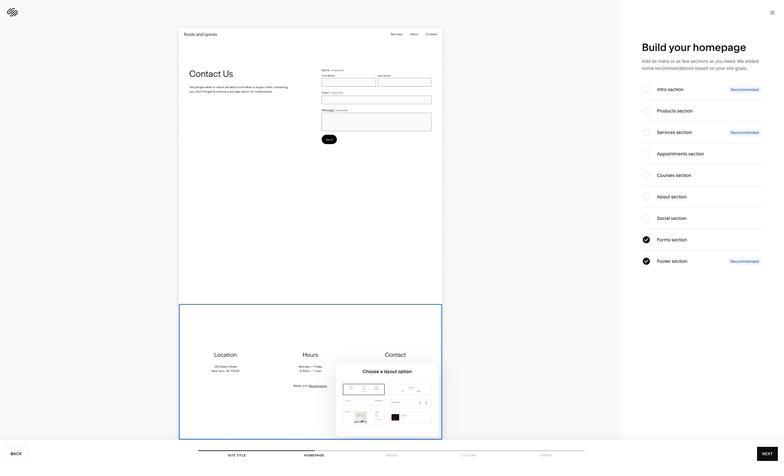 Task type: locate. For each thing, give the bounding box(es) containing it.
section right forms
[[672, 237, 687, 243]]

products section
[[657, 108, 693, 114]]

section right products
[[677, 108, 693, 114]]

choose
[[363, 369, 379, 375]]

a
[[380, 369, 383, 375]]

section for footer section
[[672, 259, 688, 264]]

recommended for intro section
[[731, 87, 759, 92]]

about
[[657, 194, 670, 200]]

1 recommended from the top
[[731, 87, 759, 92]]

intro
[[657, 87, 667, 92]]

section right 'appointments'
[[688, 151, 704, 157]]

section right intro
[[668, 87, 684, 92]]

goals.
[[735, 65, 748, 71]]

2 vertical spatial recommended
[[731, 259, 759, 264]]

pages
[[386, 454, 397, 458]]

your up the few
[[669, 41, 691, 54]]

0 vertical spatial recommended
[[731, 87, 759, 92]]

section right the footer
[[672, 259, 688, 264]]

add
[[642, 58, 651, 64]]

choose a layout option
[[363, 369, 412, 375]]

2 horizontal spatial as
[[710, 58, 714, 64]]

0 vertical spatial your
[[669, 41, 691, 54]]

footer section with site title, image, contact, and hours image
[[344, 410, 384, 425]]

site title
[[228, 454, 246, 458]]

1 horizontal spatial your
[[716, 65, 725, 71]]

section right social
[[671, 216, 687, 221]]

section
[[668, 87, 684, 92], [677, 108, 693, 114], [676, 130, 692, 135], [688, 151, 704, 157], [676, 173, 691, 178], [671, 194, 687, 200], [671, 216, 687, 221], [672, 237, 687, 243], [672, 259, 688, 264]]

footer section with site title and shop links image
[[391, 400, 431, 408]]

as up on
[[710, 58, 714, 64]]

as
[[652, 58, 657, 64], [676, 58, 681, 64], [710, 58, 714, 64]]

section right about
[[671, 194, 687, 200]]

fonts
[[540, 454, 552, 458]]

1 vertical spatial your
[[716, 65, 725, 71]]

section for courses section
[[676, 173, 691, 178]]

your down you
[[716, 65, 725, 71]]

footer section with location, hours, and contact image
[[344, 385, 384, 394]]

1 vertical spatial recommended
[[731, 130, 759, 135]]

footer section with site title, image, and social link image
[[391, 413, 431, 423]]

recommended
[[731, 87, 759, 92], [731, 130, 759, 135], [731, 259, 759, 264]]

as right add
[[652, 58, 657, 64]]

footer section with site title and email contact image
[[344, 400, 384, 405]]

many
[[658, 58, 670, 64]]

services section
[[657, 130, 692, 135]]

back
[[11, 452, 22, 457]]

courses
[[657, 173, 675, 178]]

on
[[710, 65, 715, 71]]

3 recommended from the top
[[731, 259, 759, 264]]

as right "or"
[[676, 58, 681, 64]]

1 horizontal spatial as
[[676, 58, 681, 64]]

social
[[657, 216, 670, 221]]

section right services
[[676, 130, 692, 135]]

courses section
[[657, 173, 691, 178]]

footer section with site title, hours, and contact image
[[391, 385, 431, 395]]

section for products section
[[677, 108, 693, 114]]

0 horizontal spatial as
[[652, 58, 657, 64]]

1 as from the left
[[652, 58, 657, 64]]

intro section
[[657, 87, 684, 92]]

you
[[715, 58, 723, 64]]

added
[[745, 58, 759, 64]]

your
[[669, 41, 691, 54], [716, 65, 725, 71]]

recommended for footer section
[[731, 259, 759, 264]]

section right courses
[[676, 173, 691, 178]]

appointments
[[657, 151, 687, 157]]

2 recommended from the top
[[731, 130, 759, 135]]

section for intro section
[[668, 87, 684, 92]]



Task type: describe. For each thing, give the bounding box(es) containing it.
social section
[[657, 216, 687, 221]]

colors
[[462, 454, 476, 458]]

section for social section
[[671, 216, 687, 221]]

2 as from the left
[[676, 58, 681, 64]]

we
[[737, 58, 744, 64]]

section for appointments section
[[688, 151, 704, 157]]

forms section
[[657, 237, 687, 243]]

footer
[[657, 259, 671, 264]]

or
[[671, 58, 675, 64]]

section for services section
[[676, 130, 692, 135]]

section for forms section
[[672, 237, 687, 243]]

build
[[642, 41, 667, 54]]

forms
[[657, 237, 671, 243]]

back button
[[5, 447, 27, 461]]

recommendations
[[655, 65, 694, 71]]

sections
[[691, 58, 708, 64]]

recommended for services section
[[731, 130, 759, 135]]

about section
[[657, 194, 687, 200]]

some
[[642, 65, 654, 71]]

next
[[762, 452, 773, 457]]

site
[[726, 65, 734, 71]]

layout
[[384, 369, 397, 375]]

few
[[682, 58, 690, 64]]

your inside add as many or as few sections as you need. we added some recommendations based on your site goals.
[[716, 65, 725, 71]]

based
[[695, 65, 709, 71]]

option
[[398, 369, 412, 375]]

build your homepage
[[642, 41, 746, 54]]

services
[[657, 130, 675, 135]]

0 horizontal spatial your
[[669, 41, 691, 54]]

next button
[[757, 447, 778, 461]]

3 as from the left
[[710, 58, 714, 64]]

appointments section
[[657, 151, 704, 157]]

site
[[228, 454, 236, 458]]

title
[[236, 454, 246, 458]]

products
[[657, 108, 676, 114]]

need.
[[724, 58, 736, 64]]

add as many or as few sections as you need. we added some recommendations based on your site goals.
[[642, 58, 759, 71]]

section for about section
[[671, 194, 687, 200]]

footer section
[[657, 259, 688, 264]]

homepage
[[693, 41, 746, 54]]

homepage
[[304, 454, 324, 458]]



Task type: vqa. For each thing, say whether or not it's contained in the screenshot.
Intro
yes



